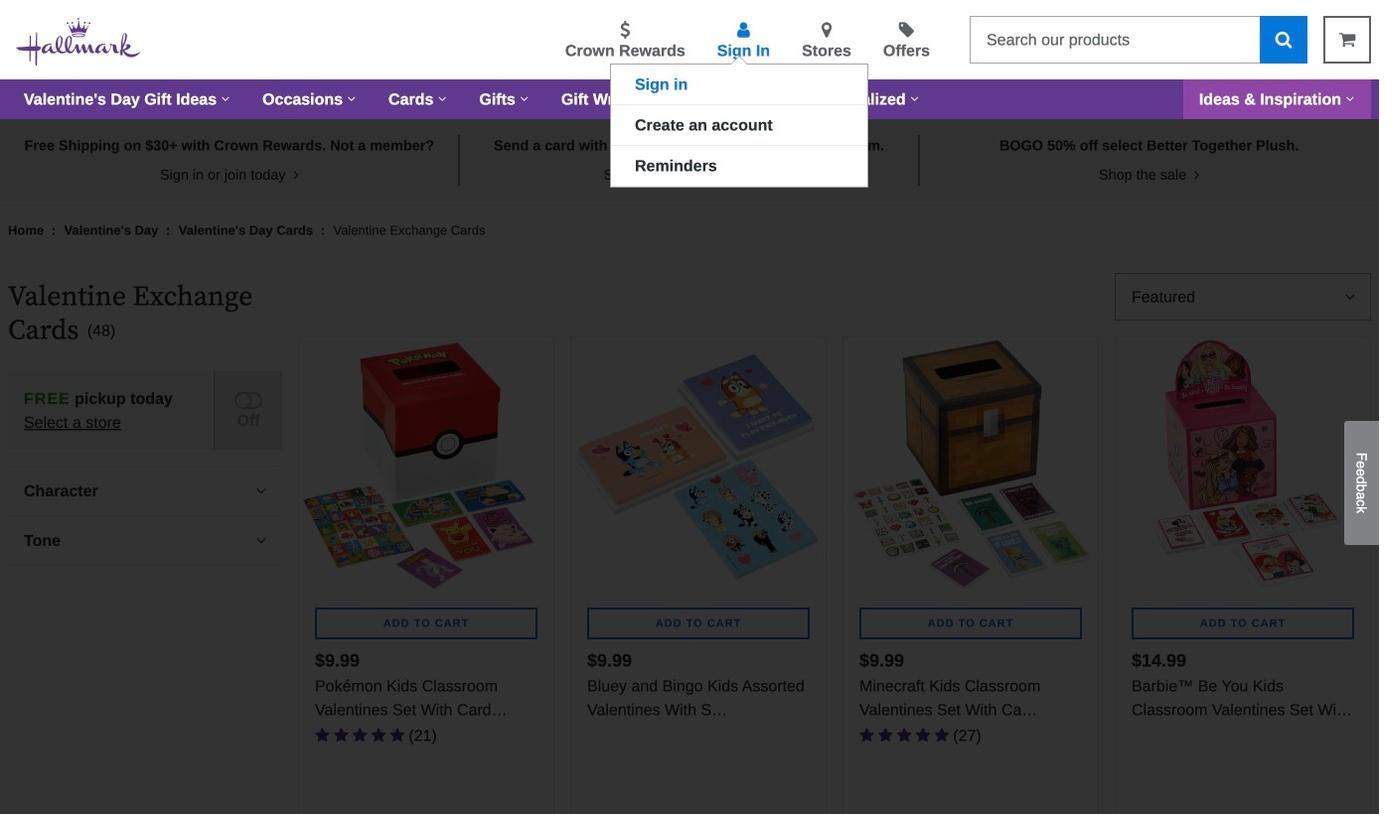 Task type: locate. For each thing, give the bounding box(es) containing it.
bluey and bingo kids assorted valentines with stickers, pack of 24, image
[[571, 338, 826, 593]]

main content
[[0, 119, 1380, 815]]

1 vertical spatial banner
[[8, 280, 282, 349]]

menu
[[173, 17, 954, 63], [611, 65, 868, 187]]

None search field
[[970, 16, 1308, 64]]

section
[[8, 274, 282, 815]]

tab list
[[8, 467, 282, 566]]

article
[[298, 337, 555, 815], [570, 337, 827, 815], [843, 337, 1099, 815], [1115, 337, 1372, 815], [8, 467, 282, 515], [8, 516, 282, 566]]

icon image
[[290, 168, 299, 182], [1191, 168, 1200, 182], [235, 389, 262, 413]]

1 vertical spatial menu
[[611, 65, 868, 187]]

menu bar
[[8, 80, 1372, 119]]

barbie™ be you kids classroom valentines set with cards and mailbox, image
[[1116, 338, 1371, 593]]

banner
[[0, 0, 1380, 188], [8, 280, 282, 349]]

0 horizontal spatial icon image
[[235, 389, 262, 413]]

0 vertical spatial banner
[[0, 0, 1380, 188]]

0 vertical spatial menu
[[173, 17, 954, 63]]



Task type: describe. For each thing, give the bounding box(es) containing it.
pokémon kids classroom valentines set with cards, stickers and mailbox, image
[[299, 338, 554, 593]]

minecraft kids classroom valentines set with cards, stickers and mailbox, image
[[844, 338, 1098, 593]]

product list element
[[298, 337, 1372, 815]]

shopping cart image
[[1339, 30, 1356, 48]]

2 horizontal spatial icon image
[[1191, 168, 1200, 182]]

hallmark image
[[16, 18, 141, 66]]

Search our products search field
[[970, 16, 1260, 64]]

1 horizontal spatial icon image
[[290, 168, 299, 182]]

search image
[[1276, 30, 1292, 48]]



Task type: vqa. For each thing, say whether or not it's contained in the screenshot.
Hearts associated with $9.99
no



